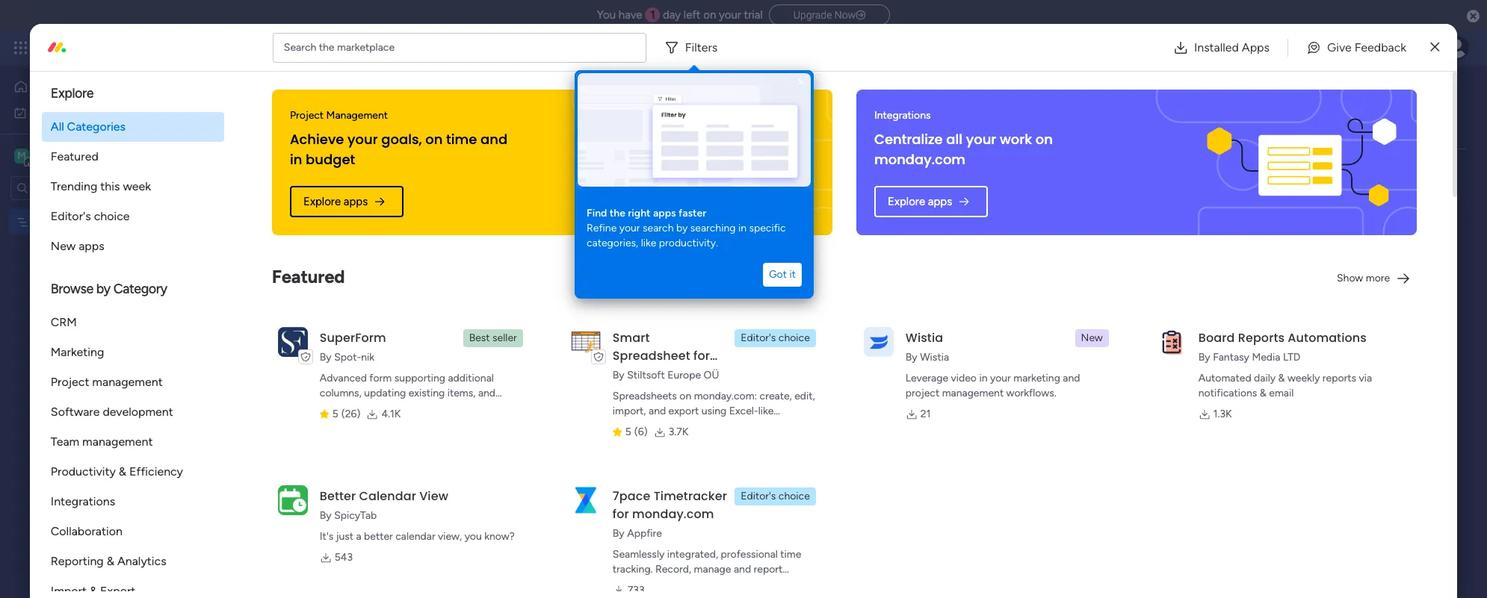Task type: vqa. For each thing, say whether or not it's contained in the screenshot.
dapulse checkbox icon in the Archived link
no



Task type: locate. For each thing, give the bounding box(es) containing it.
your down management
[[347, 130, 378, 149]]

date right searching
[[749, 226, 770, 238]]

week inside field
[[289, 226, 324, 245]]

the for search
[[319, 41, 334, 53]]

it's
[[320, 531, 333, 543]]

the inside find the right apps faster refine your search by searching in specific categories, like productivity.
[[610, 207, 625, 220]]

0 horizontal spatial by
[[96, 281, 110, 297]]

1 horizontal spatial project
[[906, 387, 939, 400]]

search
[[643, 222, 674, 235]]

upgrade
[[793, 9, 832, 21]]

app logo image left 7pace on the bottom left of the page
[[571, 486, 601, 515]]

loplol up new apps on the left top of the page
[[35, 216, 60, 228]]

app logo image left by spot-nik
[[278, 327, 308, 357]]

or
[[1094, 386, 1105, 401]]

project.
[[324, 113, 360, 126]]

loplol list box
[[0, 206, 191, 436]]

features.
[[613, 420, 654, 433]]

work up all
[[50, 106, 73, 118]]

featured down "this week" field
[[272, 266, 345, 288]]

management inside leverage video in your marketing and project management workflows.
[[942, 387, 1004, 400]]

manage
[[694, 563, 731, 576]]

1 horizontal spatial like
[[758, 405, 774, 418]]

1 horizontal spatial loplol
[[227, 77, 291, 111]]

reporting
[[51, 554, 104, 569]]

work left 'last'
[[1000, 130, 1032, 149]]

for inside 7pace timetracker for monday.com
[[613, 506, 629, 523]]

2 date from the top
[[749, 326, 770, 339]]

lottie animation element
[[1185, 248, 1469, 436]]

management up productivity & efficiency
[[82, 435, 153, 449]]

2 banner logo image from the left
[[1205, 90, 1399, 235]]

new inside "button"
[[232, 179, 254, 192]]

& up the 'email'
[[1278, 372, 1285, 385]]

2 of from the left
[[569, 113, 579, 126]]

2 vertical spatial choice
[[779, 490, 810, 503]]

editor's down the search in workspace field
[[51, 209, 91, 223]]

someone
[[1335, 371, 1384, 386]]

time down manage any type of project. assign owners, set timelines and keep track of where your project stands. at the top left
[[446, 130, 477, 149]]

0 horizontal spatial close image
[[796, 76, 808, 88]]

by inside featured dialog
[[96, 281, 110, 297]]

and down the additional
[[478, 387, 495, 400]]

1 horizontal spatial close image
[[1444, 259, 1459, 274]]

record,
[[655, 563, 691, 576]]

efficiency
[[129, 465, 183, 479]]

table down any
[[275, 140, 299, 152]]

the right find
[[610, 207, 625, 220]]

marketing
[[1014, 372, 1060, 385]]

to down update
[[1172, 386, 1183, 401]]

due date left column information icon
[[727, 326, 770, 339]]

table down project.
[[322, 140, 346, 152]]

1 horizontal spatial featured
[[272, 266, 345, 288]]

calendar
[[396, 531, 435, 543]]

0 horizontal spatial time
[[446, 130, 477, 149]]

time up report
[[780, 549, 801, 561]]

status down right
[[631, 226, 661, 238]]

on left viewed
[[1036, 130, 1053, 149]]

faster
[[678, 207, 706, 220]]

monday.com down 'centralize' at the right of the page
[[874, 150, 966, 169]]

0 horizontal spatial table
[[275, 140, 299, 152]]

and inside leverage video in your marketing and project management workflows.
[[1063, 372, 1080, 385]]

by
[[676, 222, 688, 235], [96, 281, 110, 297]]

show more
[[1337, 272, 1390, 285]]

team management
[[51, 435, 153, 449]]

2 explore apps from the left
[[888, 195, 952, 208]]

main table
[[250, 140, 299, 152]]

see
[[261, 41, 279, 54], [682, 112, 699, 125]]

project down leverage
[[906, 387, 939, 400]]

help image
[[1393, 40, 1408, 55]]

on up export
[[679, 390, 691, 403]]

app logo image for leverage video in your marketing and project management workflows.
[[864, 327, 894, 357]]

got it button
[[763, 263, 802, 287]]

featured dialog
[[30, 24, 1457, 599]]

the right search on the top
[[319, 41, 334, 53]]

1 horizontal spatial project
[[290, 109, 324, 122]]

main for main workspace
[[34, 148, 61, 163]]

0 vertical spatial integrations
[[874, 109, 931, 122]]

1 vertical spatial new
[[51, 239, 76, 253]]

0 horizontal spatial for
[[613, 506, 629, 523]]

0 vertical spatial monday.com
[[874, 150, 966, 169]]

development
[[103, 405, 173, 419]]

2 due date from the top
[[727, 326, 770, 339]]

close image
[[796, 76, 808, 88], [1444, 259, 1459, 274]]

your up workflows.
[[990, 372, 1011, 385]]

1 horizontal spatial explore
[[303, 195, 341, 208]]

wistia
[[906, 330, 943, 347], [920, 351, 949, 364]]

Search in workspace field
[[31, 179, 125, 197]]

1 horizontal spatial task
[[379, 326, 400, 339]]

for for smart spreadsheet for monday
[[693, 347, 710, 365]]

wistia up by wistia
[[906, 330, 943, 347]]

1 horizontal spatial time
[[780, 549, 801, 561]]

1 vertical spatial by
[[96, 281, 110, 297]]

on down set
[[425, 130, 443, 149]]

1 explore apps from the left
[[303, 195, 368, 208]]

export
[[669, 405, 699, 418]]

owner
[[544, 326, 575, 339]]

reports
[[1238, 330, 1285, 347]]

import,
[[613, 405, 646, 418]]

2 vertical spatial in
[[979, 372, 988, 385]]

date for second due date field
[[749, 326, 770, 339]]

and inside spreadsheets on monday.com: create, edit, import, and export using excel-like features.
[[649, 405, 666, 418]]

0 horizontal spatial 5
[[332, 408, 338, 421]]

timelines
[[453, 113, 495, 126]]

editor's left column information icon
[[741, 332, 776, 345]]

main down manage
[[250, 140, 272, 152]]

by
[[320, 351, 332, 364], [906, 351, 917, 364], [1199, 351, 1210, 364], [613, 369, 625, 382], [320, 510, 332, 522], [613, 528, 625, 540]]

your inside centralize all your work on monday.com
[[966, 130, 996, 149]]

1 banner logo image from the left
[[620, 90, 815, 235]]

status up spreadsheet at bottom left
[[631, 326, 662, 339]]

app logo image left by wistia
[[864, 327, 894, 357]]

by up productivity.
[[676, 222, 688, 235]]

via
[[1359, 372, 1372, 385]]

2 vertical spatial editor's choice
[[741, 490, 810, 503]]

your inside find the right apps faster refine your search by searching in specific categories, like productivity.
[[619, 222, 640, 235]]

week right this
[[289, 226, 324, 245]]

0 vertical spatial like
[[641, 237, 656, 250]]

0 vertical spatial project
[[290, 109, 324, 122]]

in right video
[[979, 372, 988, 385]]

viewed
[[1063, 133, 1098, 146]]

1 vertical spatial status field
[[628, 325, 665, 341]]

see left more
[[682, 112, 699, 125]]

1 horizontal spatial week
[[289, 226, 324, 245]]

0 vertical spatial status field
[[627, 224, 665, 241]]

the down record,
[[651, 578, 667, 591]]

0 vertical spatial due date
[[727, 226, 770, 238]]

one
[[1123, 371, 1143, 386]]

0 vertical spatial status
[[631, 226, 661, 238]]

0 horizontal spatial task
[[257, 179, 277, 192]]

new apps
[[51, 239, 104, 253]]

apps down centralize all your work on monday.com
[[928, 195, 952, 208]]

2 vertical spatial new
[[1081, 332, 1103, 345]]

0 horizontal spatial see
[[261, 41, 279, 54]]

due date for 1st due date field
[[727, 226, 770, 238]]

monday.com inside 7pace timetracker for monday.com
[[632, 506, 714, 523]]

trial
[[744, 8, 763, 22]]

1 vertical spatial work
[[1000, 130, 1032, 149]]

categories,
[[587, 237, 638, 250]]

0 vertical spatial project
[[636, 113, 670, 126]]

give feedback
[[1327, 40, 1407, 54]]

1 horizontal spatial by
[[676, 222, 688, 235]]

task
[[257, 179, 277, 192], [379, 326, 400, 339]]

on inside achieve your goals, on time and in budget
[[425, 130, 443, 149]]

0 vertical spatial due date field
[[723, 224, 773, 241]]

your down progress, on the right of page
[[1244, 386, 1268, 401]]

wistia up leverage
[[920, 351, 949, 364]]

editor's choice up the professional
[[741, 490, 810, 503]]

0 vertical spatial featured
[[51, 149, 98, 164]]

share
[[1186, 386, 1215, 401]]

1 horizontal spatial in
[[738, 222, 747, 235]]

in inside achieve your goals, on time and in budget
[[290, 150, 302, 169]]

0 vertical spatial to
[[1146, 371, 1157, 386]]

status field down right
[[627, 224, 665, 241]]

see more link
[[680, 111, 728, 126]]

task up form
[[379, 326, 400, 339]]

by left spot-
[[320, 351, 332, 364]]

in
[[290, 150, 302, 169], [738, 222, 747, 235], [979, 372, 988, 385]]

by inside find the right apps faster refine your search by searching in specific categories, like productivity.
[[676, 222, 688, 235]]

app logo image
[[278, 327, 308, 357], [571, 327, 601, 357], [864, 327, 894, 357], [1157, 327, 1187, 357], [278, 486, 308, 515], [571, 486, 601, 515]]

explore down the v2 search icon
[[303, 195, 341, 208]]

tracking.
[[613, 563, 653, 576]]

1 vertical spatial due date
[[727, 326, 770, 339]]

1 vertical spatial choice
[[779, 332, 810, 345]]

like down "create,"
[[758, 405, 774, 418]]

loplol inside list box
[[35, 216, 60, 228]]

sort button
[[531, 174, 584, 198]]

track
[[542, 113, 566, 126]]

0 vertical spatial loplol
[[227, 77, 291, 111]]

loplol
[[227, 77, 291, 111], [35, 216, 60, 228]]

by for wistia
[[906, 351, 917, 364]]

work inside button
[[50, 106, 73, 118]]

be the first one to update about progress, mention someone or upload files to share with your team members
[[1061, 371, 1384, 401]]

0 horizontal spatial in
[[290, 150, 302, 169]]

1 vertical spatial due date field
[[723, 325, 773, 341]]

1 vertical spatial this
[[1274, 335, 1307, 359]]

update
[[1160, 371, 1198, 386]]

by inside board reports automations by fantasy media ltd
[[1199, 351, 1210, 364]]

0 vertical spatial monday
[[67, 39, 118, 56]]

apps up search
[[653, 207, 676, 220]]

0 horizontal spatial project
[[51, 375, 89, 389]]

feedback
[[1355, 40, 1407, 54]]

monday.com inside centralize all your work on monday.com
[[874, 150, 966, 169]]

management down video
[[942, 387, 1004, 400]]

1 horizontal spatial 5
[[625, 426, 631, 439]]

automated
[[1199, 372, 1251, 385]]

1 horizontal spatial banner logo image
[[1205, 90, 1399, 235]]

keep
[[517, 113, 540, 126]]

upgrade now link
[[769, 4, 890, 25]]

main table button
[[226, 135, 310, 158]]

due date field left column information icon
[[723, 325, 773, 341]]

the right be
[[1078, 371, 1096, 386]]

1 vertical spatial 5
[[625, 426, 631, 439]]

apps inside find the right apps faster refine your search by searching in specific categories, like productivity.
[[653, 207, 676, 220]]

0 vertical spatial see
[[261, 41, 279, 54]]

0 horizontal spatial new
[[51, 239, 76, 253]]

1 horizontal spatial table
[[322, 140, 346, 152]]

of right the track
[[569, 113, 579, 126]]

work inside centralize all your work on monday.com
[[1000, 130, 1032, 149]]

new up browse
[[51, 239, 76, 253]]

1 horizontal spatial see
[[682, 112, 699, 125]]

1 image
[[1269, 31, 1282, 47]]

and
[[497, 113, 515, 126], [480, 130, 507, 149], [1063, 372, 1080, 385], [478, 387, 495, 400], [649, 405, 666, 418], [734, 563, 751, 576]]

in left specific
[[738, 222, 747, 235]]

table
[[275, 140, 299, 152], [322, 140, 346, 152]]

and down the professional
[[734, 563, 751, 576]]

left
[[684, 8, 701, 22]]

about
[[1201, 371, 1232, 386]]

more
[[1366, 272, 1390, 285]]

ltd
[[1283, 351, 1301, 364]]

project up software
[[51, 375, 89, 389]]

1 vertical spatial status
[[631, 326, 662, 339]]

0 vertical spatial work
[[50, 106, 73, 118]]

0 horizontal spatial main
[[34, 148, 61, 163]]

project for project management
[[51, 375, 89, 389]]

0 vertical spatial 5
[[332, 408, 338, 421]]

and down timelines
[[480, 130, 507, 149]]

1 horizontal spatial this
[[1274, 335, 1307, 359]]

by left "stiltsoft"
[[613, 369, 625, 382]]

report
[[754, 563, 783, 576]]

Due date field
[[723, 224, 773, 241], [723, 325, 773, 341]]

see inside button
[[261, 41, 279, 54]]

1 vertical spatial time
[[780, 549, 801, 561]]

editor's up the professional
[[741, 490, 776, 503]]

by inside better calendar view by spicytab
[[320, 510, 332, 522]]

by left appfire
[[613, 528, 625, 540]]

status
[[631, 226, 661, 238], [631, 326, 662, 339]]

management
[[92, 375, 163, 389], [942, 387, 1004, 400], [82, 435, 153, 449]]

0 horizontal spatial monday
[[67, 39, 118, 56]]

this inside featured dialog
[[100, 179, 120, 194]]

0 horizontal spatial explore apps
[[303, 195, 368, 208]]

editor's choice down the search in workspace field
[[51, 209, 130, 223]]

task inside new task "button"
[[257, 179, 277, 192]]

1 vertical spatial project
[[906, 387, 939, 400]]

filter by person image
[[387, 179, 411, 194]]

and right marketing
[[1063, 372, 1080, 385]]

my
[[33, 106, 47, 118]]

1 vertical spatial see
[[682, 112, 699, 125]]

0 vertical spatial due
[[727, 226, 746, 238]]

loplol field
[[223, 77, 294, 111]]

1 vertical spatial monday.com
[[632, 506, 714, 523]]

1 date from the top
[[749, 226, 770, 238]]

best seller
[[469, 332, 517, 345]]

date for 1st due date field
[[749, 226, 770, 238]]

spicytab
[[334, 510, 377, 522]]

Owner field
[[540, 325, 579, 341]]

date
[[749, 226, 770, 238], [749, 326, 770, 339]]

task left angle down image
[[257, 179, 277, 192]]

1 vertical spatial week
[[289, 226, 324, 245]]

due date field up got
[[723, 224, 773, 241]]

app logo image left better on the bottom
[[278, 486, 308, 515]]

browse
[[51, 281, 93, 297]]

& down daily on the bottom of the page
[[1260, 387, 1267, 400]]

a
[[356, 531, 361, 543]]

0 horizontal spatial banner logo image
[[620, 90, 815, 235]]

7pace timetracker for monday.com
[[613, 488, 727, 523]]

monday down spreadsheet at bottom left
[[613, 365, 664, 383]]

new
[[232, 179, 254, 192], [51, 239, 76, 253], [1081, 332, 1103, 345]]

video
[[951, 372, 977, 385]]

5 for smart spreadsheet for monday
[[625, 426, 631, 439]]

1 horizontal spatial new
[[232, 179, 254, 192]]

banner logo image
[[620, 90, 815, 235], [1205, 90, 1399, 235]]

of right type
[[312, 113, 321, 126]]

new left no
[[1081, 332, 1103, 345]]

&
[[1278, 372, 1285, 385], [1260, 387, 1267, 400], [119, 465, 126, 479], [107, 554, 114, 569]]

1 vertical spatial task
[[379, 326, 400, 339]]

your right all at top right
[[966, 130, 996, 149]]

workspace selection element
[[14, 147, 125, 166]]

by down board
[[1199, 351, 1210, 364]]

explore apps for achieve
[[303, 195, 368, 208]]

view
[[419, 488, 448, 505]]

due left column information icon
[[727, 326, 746, 339]]

0 horizontal spatial featured
[[51, 149, 98, 164]]

this up the "weekly"
[[1274, 335, 1307, 359]]

1 horizontal spatial work
[[1000, 130, 1032, 149]]

like down search
[[641, 237, 656, 250]]

0 vertical spatial week
[[123, 179, 151, 194]]

0 vertical spatial task
[[257, 179, 277, 192]]

1 vertical spatial editor's choice
[[741, 332, 810, 345]]

by for superform
[[320, 351, 332, 364]]

monday.com
[[874, 150, 966, 169], [632, 506, 714, 523]]

this down workspace on the left of page
[[100, 179, 120, 194]]

1 vertical spatial like
[[758, 405, 774, 418]]

0 vertical spatial by
[[676, 222, 688, 235]]

5 left (26)
[[332, 408, 338, 421]]

search the marketplace
[[284, 41, 395, 53]]

0 vertical spatial time
[[446, 130, 477, 149]]

monday.com down timetracker
[[632, 506, 714, 523]]

0 horizontal spatial integrations
[[51, 495, 115, 509]]

new down main table button
[[232, 179, 254, 192]]

for inside smart spreadsheet for monday
[[693, 347, 710, 365]]

by up leverage
[[906, 351, 917, 364]]

hide button
[[589, 174, 644, 198]]

1 vertical spatial in
[[738, 222, 747, 235]]

0 horizontal spatial monday.com
[[632, 506, 714, 523]]

and down spreadsheets at the bottom of the page
[[649, 405, 666, 418]]

1 due date from the top
[[727, 226, 770, 238]]

main for main table
[[250, 140, 272, 152]]

main inside button
[[250, 140, 272, 152]]

Status field
[[627, 224, 665, 241], [628, 325, 665, 341]]

5 left (6)
[[625, 426, 631, 439]]

app logo image for automated daily & weekly reports via notifications & email
[[1157, 327, 1187, 357]]

option
[[0, 208, 191, 211]]

in up angle down image
[[290, 150, 302, 169]]

0 horizontal spatial this
[[100, 179, 120, 194]]

main right workspace image
[[34, 148, 61, 163]]

project left the stands.
[[636, 113, 670, 126]]

main inside workspace selection element
[[34, 148, 61, 163]]

loplol up manage
[[227, 77, 291, 111]]

2 horizontal spatial explore
[[888, 195, 925, 208]]

1 horizontal spatial of
[[569, 113, 579, 126]]

0 vertical spatial date
[[749, 226, 770, 238]]

1 status field from the top
[[627, 224, 665, 241]]

editor's for smart spreadsheet for monday
[[741, 332, 776, 345]]

status field up spreadsheet at bottom left
[[628, 325, 665, 341]]

all
[[946, 130, 963, 149]]

to up files
[[1146, 371, 1157, 386]]

your down right
[[619, 222, 640, 235]]

filtering
[[374, 402, 410, 415]]

management up development
[[92, 375, 163, 389]]

0 vertical spatial in
[[290, 150, 302, 169]]

add to favorites image
[[326, 86, 341, 101]]

1 due from the top
[[727, 226, 746, 238]]

the inside be the first one to update about progress, mention someone or upload files to share with your team members
[[1078, 371, 1096, 386]]

management for project management
[[92, 375, 163, 389]]

superform
[[320, 330, 386, 347]]

this week
[[258, 226, 324, 245]]

you
[[465, 531, 482, 543]]

owners,
[[397, 113, 433, 126]]

explore down 'centralize' at the right of the page
[[888, 195, 925, 208]]

choice for 7pace timetracker for monday.com
[[779, 490, 810, 503]]

app logo image up update
[[1157, 327, 1187, 357]]

5
[[332, 408, 338, 421], [625, 426, 631, 439]]

advanced form supporting additional columns, updating existing items, and conditional filtering
[[320, 372, 495, 415]]

apps
[[343, 195, 368, 208], [928, 195, 952, 208], [653, 207, 676, 220], [79, 239, 104, 253]]

1 due date field from the top
[[723, 224, 773, 241]]

invite members image
[[1291, 40, 1306, 55]]

explore apps down the v2 search icon
[[303, 195, 368, 208]]

no
[[1104, 335, 1128, 359]]

better calendar view by spicytab
[[320, 488, 448, 522]]

time inside "seamlessly integrated, professional time tracking. record, manage and report without the extra work."
[[780, 549, 801, 561]]

monday up home button
[[67, 39, 118, 56]]

explore up my work
[[51, 85, 94, 102]]

2 horizontal spatial new
[[1081, 332, 1103, 345]]

0 horizontal spatial loplol
[[35, 216, 60, 228]]

see for see plans
[[261, 41, 279, 54]]

column information image
[[780, 327, 792, 339]]

all
[[51, 120, 64, 134]]

0 horizontal spatial week
[[123, 179, 151, 194]]



Task type: describe. For each thing, give the bounding box(es) containing it.
angle down image
[[290, 180, 298, 192]]

nik
[[361, 351, 374, 364]]

21
[[921, 408, 931, 421]]

achieve your goals, on time and in budget
[[290, 130, 507, 169]]

1 vertical spatial featured
[[272, 266, 345, 288]]

5 (6)
[[625, 426, 648, 439]]

productivity
[[51, 465, 116, 479]]

explore for centralize all your work on monday.com
[[888, 195, 925, 208]]

0 vertical spatial choice
[[94, 209, 130, 223]]

be
[[1061, 371, 1075, 386]]

1 table from the left
[[275, 140, 299, 152]]

This week field
[[254, 226, 328, 246]]

plans
[[282, 41, 306, 54]]

spot-
[[334, 351, 361, 364]]

spreadsheets
[[613, 390, 677, 403]]

leverage video in your marketing and project management workflows.
[[906, 372, 1080, 400]]

banner logo image for achieve your goals, on time and in budget
[[620, 90, 815, 235]]

apps marketplace image
[[48, 38, 214, 56]]

explore for achieve your goals, on time and in budget
[[303, 195, 341, 208]]

seamlessly
[[613, 549, 665, 561]]

v2 search image
[[323, 178, 334, 194]]

work.
[[696, 578, 721, 591]]

apps up browse by category
[[79, 239, 104, 253]]

stands.
[[673, 113, 706, 126]]

day
[[663, 8, 681, 22]]

find
[[587, 207, 607, 220]]

dapulse rightstroke image
[[856, 10, 865, 21]]

daily
[[1254, 372, 1276, 385]]

better
[[364, 531, 393, 543]]

items,
[[447, 387, 476, 400]]

monday inside button
[[67, 39, 118, 56]]

find the right apps faster heading
[[587, 206, 802, 221]]

1 horizontal spatial to
[[1172, 386, 1183, 401]]

yet
[[1213, 335, 1241, 359]]

apps down budget
[[343, 195, 368, 208]]

search everything image
[[1360, 40, 1375, 55]]

trending
[[51, 179, 97, 194]]

2 horizontal spatial for
[[1245, 335, 1270, 359]]

give
[[1327, 40, 1352, 54]]

fantasy
[[1213, 351, 1249, 364]]

the inside "seamlessly integrated, professional time tracking. record, manage and report without the extra work."
[[651, 578, 667, 591]]

files
[[1147, 386, 1169, 401]]

& left analytics at the left of the page
[[107, 554, 114, 569]]

on inside spreadsheets on monday.com: create, edit, import, and export using excel-like features.
[[679, 390, 691, 403]]

banner logo image for centralize all your work on monday.com
[[1205, 90, 1399, 235]]

productivity & efficiency
[[51, 465, 183, 479]]

2 status field from the top
[[628, 325, 665, 341]]

1 horizontal spatial integrations
[[874, 109, 931, 122]]

543
[[335, 551, 353, 564]]

all categories
[[51, 120, 126, 134]]

monday inside smart spreadsheet for monday
[[613, 365, 664, 383]]

dapulse x slim image
[[1430, 38, 1439, 56]]

got it
[[769, 268, 796, 281]]

on right left
[[703, 8, 716, 22]]

show more button
[[1331, 267, 1417, 291]]

my work
[[33, 106, 73, 118]]

monday.com:
[[694, 390, 757, 403]]

editor's choice for 7pace timetracker for monday.com
[[741, 490, 810, 503]]

notifications
[[1199, 387, 1257, 400]]

type
[[288, 113, 309, 126]]

no updates yet for this item
[[1104, 335, 1353, 359]]

by for smart spreadsheet for monday
[[613, 369, 625, 382]]

crm
[[51, 315, 77, 330]]

in inside leverage video in your marketing and project management workflows.
[[979, 372, 988, 385]]

refine
[[587, 222, 617, 235]]

project inside leverage video in your marketing and project management workflows.
[[906, 387, 939, 400]]

app logo image for it's just a better calendar view, you know?
[[278, 486, 308, 515]]

supporting
[[394, 372, 445, 385]]

1 of from the left
[[312, 113, 321, 126]]

upgrade now
[[793, 9, 856, 21]]

like inside spreadsheets on monday.com: create, edit, import, and export using excel-like features.
[[758, 405, 774, 418]]

this
[[258, 226, 285, 245]]

and inside achieve your goals, on time and in budget
[[480, 130, 507, 149]]

& left efficiency
[[119, 465, 126, 479]]

0 horizontal spatial to
[[1146, 371, 1157, 386]]

1 vertical spatial integrations
[[51, 495, 115, 509]]

category
[[113, 281, 167, 297]]

your right where
[[613, 113, 634, 126]]

0 vertical spatial wistia
[[906, 330, 943, 347]]

dapulse close image
[[1467, 9, 1480, 24]]

select product image
[[13, 40, 28, 55]]

your inside achieve your goals, on time and in budget
[[347, 130, 378, 149]]

advanced
[[320, 372, 367, 385]]

installed
[[1194, 40, 1239, 54]]

show board description image
[[301, 87, 319, 102]]

my work button
[[9, 101, 161, 124]]

the for find
[[610, 207, 625, 220]]

smart spreadsheet for monday
[[613, 330, 710, 383]]

it
[[789, 268, 796, 281]]

form
[[369, 372, 392, 385]]

media
[[1252, 351, 1280, 364]]

2 due date field from the top
[[723, 325, 773, 341]]

like inside find the right apps faster refine your search by searching in specific categories, like productivity.
[[641, 237, 656, 250]]

the for be
[[1078, 371, 1096, 386]]

week inside featured dialog
[[123, 179, 151, 194]]

it's just a better calendar view, you know?
[[320, 531, 515, 543]]

editor's choice for smart spreadsheet for monday
[[741, 332, 810, 345]]

inbox image
[[1258, 40, 1273, 55]]

your inside be the first one to update about progress, mention someone or upload files to share with your team members
[[1244, 386, 1268, 401]]

add view image
[[366, 141, 372, 152]]

due date for second due date field
[[727, 326, 770, 339]]

0 vertical spatial editor's choice
[[51, 209, 130, 223]]

apps image
[[1323, 40, 1338, 55]]

and inside "seamlessly integrated, professional time tracking. record, manage and report without the extra work."
[[734, 563, 751, 576]]

leverage
[[906, 372, 948, 385]]

and inside advanced form supporting additional columns, updating existing items, and conditional filtering
[[478, 387, 495, 400]]

1 status from the top
[[631, 226, 661, 238]]

for for 7pace timetracker for monday.com
[[613, 506, 629, 523]]

installed apps
[[1194, 40, 1270, 54]]

time inside achieve your goals, on time and in budget
[[446, 130, 477, 149]]

first
[[1098, 371, 1120, 386]]

members
[[1301, 386, 1351, 401]]

close image
[[985, 87, 994, 98]]

software development
[[51, 405, 173, 419]]

on inside centralize all your work on monday.com
[[1036, 130, 1053, 149]]

additional
[[448, 372, 494, 385]]

give feedback link
[[1294, 33, 1418, 62]]

see more
[[682, 112, 726, 125]]

achieve
[[290, 130, 344, 149]]

app logo image left the smart
[[571, 327, 601, 357]]

see for see more
[[682, 112, 699, 125]]

m
[[17, 149, 26, 162]]

analytics
[[117, 554, 166, 569]]

2 table from the left
[[322, 140, 346, 152]]

0 vertical spatial editor's
[[51, 209, 91, 223]]

management for team management
[[82, 435, 153, 449]]

installed apps button
[[1161, 33, 1282, 62]]

and left keep
[[497, 113, 515, 126]]

in inside find the right apps faster refine your search by searching in specific categories, like productivity.
[[738, 222, 747, 235]]

3.7k
[[669, 426, 688, 439]]

new for new apps
[[51, 239, 76, 253]]

excel-
[[729, 405, 758, 418]]

Search field
[[334, 176, 379, 197]]

0 horizontal spatial explore
[[51, 85, 94, 102]]

tara schultz image
[[1445, 36, 1469, 60]]

app logo image for seamlessly integrated, professional time tracking. record, manage and report without the extra work.
[[571, 486, 601, 515]]

2 due from the top
[[727, 326, 746, 339]]

5 for superform
[[332, 408, 338, 421]]

home
[[34, 80, 63, 93]]

upload
[[1108, 386, 1144, 401]]

hide
[[613, 180, 635, 192]]

editor's for 7pace timetracker for monday.com
[[741, 490, 776, 503]]

by for 7pace timetracker for monday.com
[[613, 528, 625, 540]]

notifications image
[[1225, 40, 1240, 55]]

email
[[1269, 387, 1294, 400]]

home button
[[9, 75, 161, 99]]

project for project management
[[290, 109, 324, 122]]

new for new task
[[232, 179, 254, 192]]

workspace image
[[14, 148, 29, 164]]

1 vertical spatial wistia
[[920, 351, 949, 364]]

marketplace
[[337, 41, 395, 53]]

more
[[702, 112, 726, 125]]

reporting & analytics
[[51, 554, 166, 569]]

choice for smart spreadsheet for monday
[[779, 332, 810, 345]]

sort
[[555, 180, 575, 192]]

new task
[[232, 179, 277, 192]]

0 horizontal spatial project
[[636, 113, 670, 126]]

specific
[[749, 222, 786, 235]]

2 status from the top
[[631, 326, 662, 339]]

have
[[619, 8, 642, 22]]

explore apps for centralize
[[888, 195, 952, 208]]

updates
[[1133, 335, 1208, 359]]

table button
[[310, 135, 357, 158]]

weekly
[[1288, 372, 1320, 385]]

now
[[835, 9, 856, 21]]

your left trial
[[719, 8, 741, 22]]

budget
[[306, 150, 355, 169]]

without
[[613, 578, 649, 591]]

your inside leverage video in your marketing and project management workflows.
[[990, 372, 1011, 385]]



